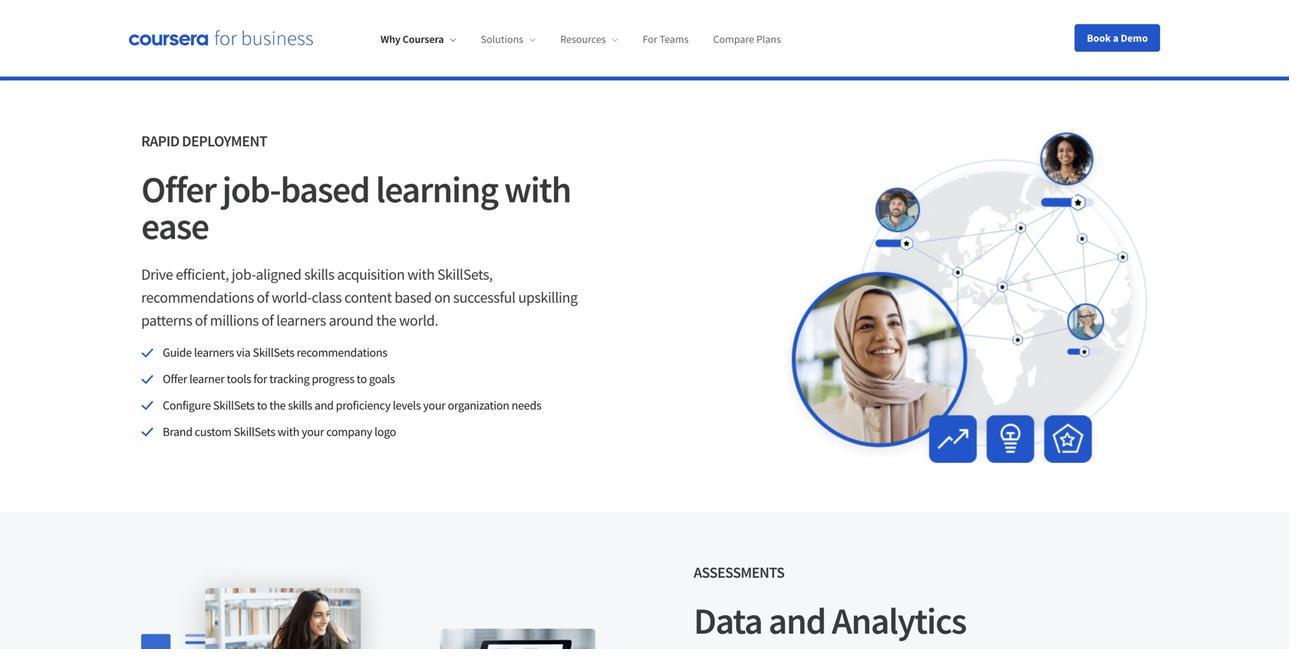 Task type: locate. For each thing, give the bounding box(es) containing it.
offer for offer learner tools for tracking progress to goals
[[163, 372, 187, 387]]

0 horizontal spatial your
[[302, 425, 324, 440]]

upskilling
[[518, 288, 578, 307]]

your left company
[[302, 425, 324, 440]]

2 vertical spatial skillsets
[[234, 425, 275, 440]]

1 vertical spatial based
[[395, 288, 432, 307]]

job- right efficient,
[[232, 265, 256, 284]]

1 vertical spatial offer
[[163, 372, 187, 387]]

learners down the world- on the top left of the page
[[276, 311, 326, 331]]

tracking
[[269, 372, 310, 387]]

1 horizontal spatial to
[[357, 372, 367, 387]]

your
[[423, 398, 445, 414], [302, 425, 324, 440]]

skills up class
[[304, 265, 334, 284]]

skillsets
[[253, 345, 294, 361], [213, 398, 255, 414], [234, 425, 275, 440]]

custom
[[195, 425, 231, 440]]

to down for on the left bottom
[[257, 398, 267, 414]]

the inside drive efficient, job-aligned skills acquisition with skillsets, recommendations of world-class content based on successful upskilling patterns of millions of learners around the world.
[[376, 311, 396, 331]]

0 vertical spatial learners
[[276, 311, 326, 331]]

patterns
[[141, 311, 192, 331]]

coursera
[[403, 32, 444, 46]]

2 horizontal spatial with
[[504, 167, 571, 213]]

1 vertical spatial job-
[[232, 265, 256, 284]]

recommendations inside drive efficient, job-aligned skills acquisition with skillsets, recommendations of world-class content based on successful upskilling patterns of millions of learners around the world.
[[141, 288, 254, 307]]

aligned
[[256, 265, 301, 284]]

based
[[280, 167, 369, 213], [395, 288, 432, 307]]

0 horizontal spatial based
[[280, 167, 369, 213]]

skillsets right custom
[[234, 425, 275, 440]]

illustration of coursera's skillsets image
[[783, 130, 1148, 464]]

1 vertical spatial to
[[257, 398, 267, 414]]

compare
[[713, 32, 754, 46]]

1 vertical spatial the
[[269, 398, 286, 414]]

job- down deployment
[[222, 167, 280, 213]]

offer
[[141, 167, 216, 213], [163, 372, 187, 387]]

0 vertical spatial skills
[[304, 265, 334, 284]]

job- inside offer job-based learning with ease
[[222, 167, 280, 213]]

offer learner tools for tracking progress to goals
[[163, 372, 395, 387]]

1 horizontal spatial learners
[[276, 311, 326, 331]]

millions
[[210, 311, 259, 331]]

1 vertical spatial learners
[[194, 345, 234, 361]]

data
[[694, 599, 762, 645]]

1 vertical spatial with
[[407, 265, 435, 284]]

book a demo
[[1087, 31, 1148, 45]]

job-
[[222, 167, 280, 213], [232, 265, 256, 284]]

and down the progress
[[315, 398, 334, 414]]

the
[[376, 311, 396, 331], [269, 398, 286, 414]]

compare plans link
[[713, 32, 781, 46]]

deployment
[[182, 132, 267, 151]]

assessments
[[694, 564, 784, 583]]

1 vertical spatial recommendations
[[297, 345, 387, 361]]

0 vertical spatial skillsets
[[253, 345, 294, 361]]

1 horizontal spatial with
[[407, 265, 435, 284]]

0 vertical spatial the
[[376, 311, 396, 331]]

resources link
[[560, 32, 618, 46]]

guide
[[163, 345, 192, 361]]

of up guide learners via skillsets recommendations
[[261, 311, 274, 331]]

learners up 'learner'
[[194, 345, 234, 361]]

skillsets,
[[437, 265, 493, 284]]

skills for the
[[288, 398, 312, 414]]

world-
[[272, 288, 312, 307]]

1 vertical spatial and
[[769, 599, 826, 645]]

and right data
[[769, 599, 826, 645]]

0 vertical spatial offer
[[141, 167, 216, 213]]

data and analytics
[[694, 599, 966, 645]]

job- inside drive efficient, job-aligned skills acquisition with skillsets, recommendations of world-class content based on successful upskilling patterns of millions of learners around the world.
[[232, 265, 256, 284]]

0 vertical spatial and
[[315, 398, 334, 414]]

0 vertical spatial to
[[357, 372, 367, 387]]

learners inside drive efficient, job-aligned skills acquisition with skillsets, recommendations of world-class content based on successful upskilling patterns of millions of learners around the world.
[[276, 311, 326, 331]]

skillsets up "offer learner tools for tracking progress to goals"
[[253, 345, 294, 361]]

the down the content on the top
[[376, 311, 396, 331]]

skills inside drive efficient, job-aligned skills acquisition with skillsets, recommendations of world-class content based on successful upskilling patterns of millions of learners around the world.
[[304, 265, 334, 284]]

1 vertical spatial skills
[[288, 398, 312, 414]]

of
[[257, 288, 269, 307], [195, 311, 207, 331], [261, 311, 274, 331]]

1 horizontal spatial and
[[769, 599, 826, 645]]

0 horizontal spatial learners
[[194, 345, 234, 361]]

for teams link
[[643, 32, 689, 46]]

0 horizontal spatial recommendations
[[141, 288, 254, 307]]

to left goals
[[357, 372, 367, 387]]

teams
[[660, 32, 689, 46]]

recommendations down efficient,
[[141, 288, 254, 307]]

offer down "guide"
[[163, 372, 187, 387]]

drive efficient, job-aligned skills acquisition with skillsets, recommendations of world-class content based on successful upskilling patterns of millions of learners around the world.
[[141, 265, 578, 331]]

offer down rapid
[[141, 167, 216, 213]]

book a demo button
[[1075, 24, 1160, 52]]

why coursera
[[381, 32, 444, 46]]

0 vertical spatial with
[[504, 167, 571, 213]]

2 vertical spatial with
[[278, 425, 299, 440]]

analytics
[[832, 599, 966, 645]]

0 vertical spatial job-
[[222, 167, 280, 213]]

1 horizontal spatial the
[[376, 311, 396, 331]]

and
[[315, 398, 334, 414], [769, 599, 826, 645]]

goals
[[369, 372, 395, 387]]

0 vertical spatial recommendations
[[141, 288, 254, 307]]

with inside offer job-based learning with ease
[[504, 167, 571, 213]]

your right levels
[[423, 398, 445, 414]]

1 vertical spatial your
[[302, 425, 324, 440]]

why coursera link
[[381, 32, 456, 46]]

1 horizontal spatial your
[[423, 398, 445, 414]]

plans
[[756, 32, 781, 46]]

skills
[[304, 265, 334, 284], [288, 398, 312, 414]]

recommendations up the progress
[[297, 345, 387, 361]]

the down "offer learner tools for tracking progress to goals"
[[269, 398, 286, 414]]

0 horizontal spatial to
[[257, 398, 267, 414]]

solutions
[[481, 32, 523, 46]]

with
[[504, 167, 571, 213], [407, 265, 435, 284], [278, 425, 299, 440]]

why
[[381, 32, 401, 46]]

offer inside offer job-based learning with ease
[[141, 167, 216, 213]]

learners
[[276, 311, 326, 331], [194, 345, 234, 361]]

of left millions
[[195, 311, 207, 331]]

to
[[357, 372, 367, 387], [257, 398, 267, 414]]

skillsets down the tools
[[213, 398, 255, 414]]

0 vertical spatial based
[[280, 167, 369, 213]]

demo
[[1121, 31, 1148, 45]]

0 horizontal spatial with
[[278, 425, 299, 440]]

skills down tracking on the left of the page
[[288, 398, 312, 414]]

offer job-based learning with ease
[[141, 167, 571, 250]]

1 vertical spatial skillsets
[[213, 398, 255, 414]]

recommendations
[[141, 288, 254, 307], [297, 345, 387, 361]]

1 horizontal spatial based
[[395, 288, 432, 307]]

0 vertical spatial your
[[423, 398, 445, 414]]



Task type: describe. For each thing, give the bounding box(es) containing it.
with inside drive efficient, job-aligned skills acquisition with skillsets, recommendations of world-class content based on successful upskilling patterns of millions of learners around the world.
[[407, 265, 435, 284]]

coursera for business image
[[129, 30, 313, 46]]

proficiency
[[336, 398, 391, 414]]

for teams
[[643, 32, 689, 46]]

efficient,
[[176, 265, 229, 284]]

rapid
[[141, 132, 179, 151]]

on
[[434, 288, 450, 307]]

of down aligned
[[257, 288, 269, 307]]

compare plans
[[713, 32, 781, 46]]

learning
[[376, 167, 498, 213]]

skills for aligned
[[304, 265, 334, 284]]

offer for offer job-based learning with ease
[[141, 167, 216, 213]]

logo
[[375, 425, 396, 440]]

class
[[312, 288, 342, 307]]

guide learners via skillsets recommendations
[[163, 345, 387, 361]]

organization
[[448, 398, 509, 414]]

0 horizontal spatial and
[[315, 398, 334, 414]]

ease
[[141, 204, 209, 250]]

rapid deployment
[[141, 132, 267, 151]]

drive
[[141, 265, 173, 284]]

tools
[[227, 372, 251, 387]]

0 horizontal spatial the
[[269, 398, 286, 414]]

company
[[326, 425, 372, 440]]

world.
[[399, 311, 438, 331]]

for
[[253, 372, 267, 387]]

via
[[236, 345, 251, 361]]

successful
[[453, 288, 515, 307]]

configure
[[163, 398, 211, 414]]

levels
[[393, 398, 421, 414]]

for
[[643, 32, 657, 46]]

based inside offer job-based learning with ease
[[280, 167, 369, 213]]

based inside drive efficient, job-aligned skills acquisition with skillsets, recommendations of world-class content based on successful upskilling patterns of millions of learners around the world.
[[395, 288, 432, 307]]

acquisition
[[337, 265, 405, 284]]

brand custom skillsets with your company logo
[[163, 425, 396, 440]]

resources
[[560, 32, 606, 46]]

learner
[[189, 372, 224, 387]]

needs
[[512, 398, 541, 414]]

solutions link
[[481, 32, 536, 46]]

brand
[[163, 425, 193, 440]]

content
[[344, 288, 392, 307]]

book
[[1087, 31, 1111, 45]]

1 horizontal spatial recommendations
[[297, 345, 387, 361]]

around
[[329, 311, 373, 331]]

progress
[[312, 372, 354, 387]]

a
[[1113, 31, 1119, 45]]

configure skillsets to the skills and proficiency levels your organization needs
[[163, 398, 541, 414]]



Task type: vqa. For each thing, say whether or not it's contained in the screenshot.
Drive
yes



